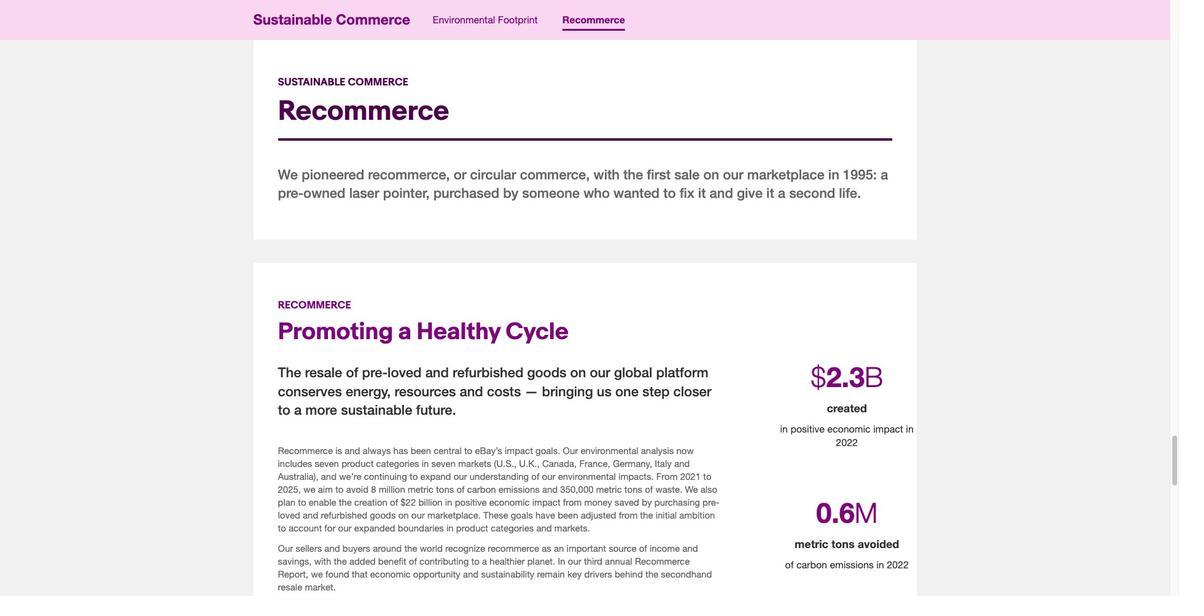 Task type: describe. For each thing, give the bounding box(es) containing it.
loved inside recommerce is and always has been central to ebay's impact goals. our environmental analysis now includes seven product categories in seven markets (u.s., u.k., canada, france, germany, italy and australia), and we're continuing to expand our understanding of our environmental impacts. from 2021 to 2025, we aim to avoid 8 million metric tons of carbon emissions and 350,000 metric tons of waste. we also plan to enable the creation of $22 billion in positive economic impact from money saved by purchasing pre- loved and refurbished goods on our marketplace. these goals have been adjusted from the initial ambition to account for our expanded boundaries in product categories and markets.
[[278, 510, 300, 521]]

—
[[525, 383, 539, 399]]

to left expand
[[410, 471, 418, 482]]

markets.
[[555, 522, 591, 534]]

our inside we pioneered recommerce, or circular commerce, with the first sale on our marketplace in 1995: a pre-owned laser pointer, purchased by someone who wanted to fix it and give it a second life.
[[723, 166, 744, 182]]

recommerce inside our sellers and buyers around the world recognize recommerce as an important source of income and savings, with the added benefit of contributing to a healthier planet. in our third annual recommerce report, we found that economic opportunity and sustainability remain key drivers behind the secondhand resale market.
[[635, 556, 690, 567]]

money
[[585, 497, 613, 508]]

the right behind
[[646, 569, 659, 580]]

to right aim
[[336, 484, 344, 495]]

8
[[371, 484, 376, 495]]

ambition
[[680, 510, 716, 521]]

1 vertical spatial emissions
[[830, 559, 874, 570]]

closer
[[674, 383, 712, 399]]

a left the 'healthy'
[[399, 319, 412, 345]]

resale inside our sellers and buyers around the world recognize recommerce as an important source of income and savings, with the added benefit of contributing to a healthier planet. in our third annual recommerce report, we found that economic opportunity and sustainability remain key drivers behind the secondhand resale market.
[[278, 581, 302, 593]]

key
[[568, 569, 582, 580]]

savings,
[[278, 556, 312, 567]]

refurbished inside the resale of pre-loved and refurbished goods on our global platform conserves energy, resources and costs — bringing us one step closer to a more sustainable future.
[[453, 364, 524, 380]]

positive inside in positive economic impact in 2022
[[791, 423, 825, 434]]

boundaries
[[398, 522, 444, 534]]

0.6 m
[[817, 496, 878, 529]]

0 horizontal spatial metric
[[408, 484, 434, 495]]

to up markets
[[464, 445, 473, 456]]

sale
[[675, 166, 700, 182]]

income
[[650, 543, 680, 554]]

purchasing
[[655, 497, 701, 508]]

million
[[379, 484, 405, 495]]

1 vertical spatial impact
[[505, 445, 533, 456]]

future.
[[416, 402, 456, 418]]

goals.
[[536, 445, 561, 456]]

goods inside the resale of pre-loved and refurbished goods on our global platform conserves energy, resources and costs — bringing us one step closer to a more sustainable future.
[[528, 364, 567, 380]]

expand
[[421, 471, 451, 482]]

have
[[536, 510, 556, 521]]

purchased
[[434, 185, 500, 201]]

a inside our sellers and buyers around the world recognize recommerce as an important source of income and savings, with the added benefit of contributing to a healthier planet. in our third annual recommerce report, we found that economic opportunity and sustainability remain key drivers behind the secondhand resale market.
[[482, 556, 487, 567]]

is
[[336, 445, 342, 456]]

0 vertical spatial categories
[[376, 458, 419, 469]]

economic inside recommerce is and always has been central to ebay's impact goals. our environmental analysis now includes seven product categories in seven markets (u.s., u.k., canada, france, germany, italy and australia), and we're continuing to expand our understanding of our environmental impacts. from 2021 to 2025, we aim to avoid 8 million metric tons of carbon emissions and 350,000 metric tons of waste. we also plan to enable the creation of $22 billion in positive economic impact from money saved by purchasing pre- loved and refurbished goods on our marketplace. these goals have been adjusted from the initial ambition to account for our expanded boundaries in product categories and markets.
[[490, 497, 530, 508]]

recommerce inside the sub navigation navigation
[[563, 14, 625, 25]]

annual
[[605, 556, 633, 567]]

2.4
[[827, 360, 865, 393]]

always
[[363, 445, 391, 456]]

2021
[[681, 471, 701, 482]]

sustainable commerce inside the sub navigation navigation
[[253, 11, 410, 28]]

conserves
[[278, 383, 342, 399]]

buyers
[[343, 543, 371, 554]]

costs
[[487, 383, 521, 399]]

saved
[[615, 497, 640, 508]]

fix
[[680, 185, 695, 201]]

life.
[[840, 185, 862, 201]]

carbon inside recommerce is and always has been central to ebay's impact goals. our environmental analysis now includes seven product categories in seven markets (u.s., u.k., canada, france, germany, italy and australia), and we're continuing to expand our understanding of our environmental impacts. from 2021 to 2025, we aim to avoid 8 million metric tons of carbon emissions and 350,000 metric tons of waste. we also plan to enable the creation of $22 billion in positive economic impact from money saved by purchasing pre- loved and refurbished goods on our marketplace. these goals have been adjusted from the initial ambition to account for our expanded boundaries in product categories and markets.
[[467, 484, 496, 495]]

secondhand
[[661, 569, 712, 580]]

pointer,
[[383, 185, 430, 201]]

1 vertical spatial environmental
[[558, 471, 616, 482]]

someone
[[523, 185, 580, 201]]

global
[[614, 364, 653, 380]]

healthy
[[417, 319, 501, 345]]

goals
[[511, 510, 533, 521]]

give
[[737, 185, 763, 201]]

in inside we pioneered recommerce, or circular commerce, with the first sale on our marketplace in 1995: a pre-owned laser pointer, purchased by someone who wanted to fix it and give it a second life.
[[829, 166, 840, 182]]

recommerce,
[[368, 166, 450, 182]]

to inside the resale of pre-loved and refurbished goods on our global platform conserves energy, resources and costs — bringing us one step closer to a more sustainable future.
[[278, 402, 291, 418]]

pre- inside recommerce is and always has been central to ebay's impact goals. our environmental analysis now includes seven product categories in seven markets (u.s., u.k., canada, france, germany, italy and australia), and we're continuing to expand our understanding of our environmental impacts. from 2021 to 2025, we aim to avoid 8 million metric tons of carbon emissions and 350,000 metric tons of waste. we also plan to enable the creation of $22 billion in positive economic impact from money saved by purchasing pre- loved and refurbished goods on our marketplace. these goals have been adjusted from the initial ambition to account for our expanded boundaries in product categories and markets.
[[703, 497, 720, 508]]

avoided
[[858, 537, 900, 550]]

pioneered
[[302, 166, 364, 182]]

economic inside in positive economic impact in 2022
[[828, 423, 871, 434]]

one
[[616, 383, 639, 399]]

a inside the resale of pre-loved and refurbished goods on our global platform conserves energy, resources and costs — bringing us one step closer to a more sustainable future.
[[294, 402, 302, 418]]

sub navigation navigation
[[0, 0, 1171, 40]]

and up resources on the left of page
[[426, 364, 449, 380]]

1 vertical spatial commerce
[[348, 76, 409, 88]]

and down recognize
[[463, 569, 479, 580]]

sellers
[[296, 543, 322, 554]]

created
[[827, 401, 868, 415]]

0 horizontal spatial tons
[[436, 484, 454, 495]]

recommerce inside recommerce is and always has been central to ebay's impact goals. our environmental analysis now includes seven product categories in seven markets (u.s., u.k., canada, france, germany, italy and australia), and we're continuing to expand our understanding of our environmental impacts. from 2021 to 2025, we aim to avoid 8 million metric tons of carbon emissions and 350,000 metric tons of waste. we also plan to enable the creation of $22 billion in positive economic impact from money saved by purchasing pre- loved and refurbished goods on our marketplace. these goals have been adjusted from the initial ambition to account for our expanded boundaries in product categories and markets.
[[278, 445, 333, 456]]

france,
[[580, 458, 611, 469]]

commerce,
[[520, 166, 590, 182]]

avoid
[[346, 484, 369, 495]]

our down canada,
[[542, 471, 556, 482]]

and inside we pioneered recommerce, or circular commerce, with the first sale on our marketplace in 1995: a pre-owned laser pointer, purchased by someone who wanted to fix it and give it a second life.
[[710, 185, 734, 201]]

economic inside our sellers and buyers around the world recognize recommerce as an important source of income and savings, with the added benefit of contributing to a healthier planet. in our third annual recommerce report, we found that economic opportunity and sustainability remain key drivers behind the secondhand resale market.
[[370, 569, 411, 580]]

seven
[[432, 458, 456, 469]]

2022 inside in positive economic impact in 2022
[[837, 437, 858, 448]]

our down markets
[[454, 471, 467, 482]]

1 vertical spatial categories
[[491, 522, 534, 534]]

(u.s.,
[[494, 458, 517, 469]]

healthier
[[490, 556, 525, 567]]

and right is
[[345, 445, 360, 456]]

2 it from the left
[[767, 185, 775, 201]]

we inside our sellers and buyers around the world recognize recommerce as an important source of income and savings, with the added benefit of contributing to a healthier planet. in our third annual recommerce report, we found that economic opportunity and sustainability remain key drivers behind the secondhand resale market.
[[311, 569, 323, 580]]

more
[[306, 402, 337, 418]]

to inside we pioneered recommerce, or circular commerce, with the first sale on our marketplace in 1995: a pre-owned laser pointer, purchased by someone who wanted to fix it and give it a second life.
[[664, 185, 676, 201]]

pre- inside the resale of pre-loved and refurbished goods on our global platform conserves energy, resources and costs — bringing us one step closer to a more sustainable future.
[[362, 364, 388, 380]]

our inside recommerce is and always has been central to ebay's impact goals. our environmental analysis now includes seven product categories in seven markets (u.s., u.k., canada, france, germany, italy and australia), and we're continuing to expand our understanding of our environmental impacts. from 2021 to 2025, we aim to avoid 8 million metric tons of carbon emissions and 350,000 metric tons of waste. we also plan to enable the creation of $22 billion in positive economic impact from money saved by purchasing pre- loved and refurbished goods on our marketplace. these goals have been adjusted from the initial ambition to account for our expanded boundaries in product categories and markets.
[[563, 445, 578, 456]]

benefit
[[378, 556, 407, 567]]

environmental footprint link
[[433, 14, 538, 31]]

1 it from the left
[[699, 185, 706, 201]]

environmental footprint
[[433, 14, 538, 25]]

continuing
[[364, 471, 407, 482]]

seven product
[[315, 458, 374, 469]]

recognize
[[446, 543, 485, 554]]

bringing
[[542, 383, 593, 399]]

u.k.,
[[519, 458, 540, 469]]

recommerce
[[488, 543, 540, 554]]

enable
[[309, 497, 336, 508]]

us
[[597, 383, 612, 399]]

2025,
[[278, 484, 301, 495]]

350,000
[[561, 484, 594, 495]]

and up 'account'
[[303, 510, 319, 521]]

the left the initial
[[641, 510, 654, 521]]

our sellers and buyers around the world recognize recommerce as an important source of income and savings, with the added benefit of contributing to a healthier planet. in our third annual recommerce report, we found that economic opportunity and sustainability remain key drivers behind the secondhand resale market.
[[278, 543, 712, 593]]

creation
[[355, 497, 388, 508]]

energy,
[[346, 383, 391, 399]]

found
[[326, 569, 349, 580]]

expanded
[[354, 522, 396, 534]]

we're
[[339, 471, 362, 482]]

and right income
[[683, 543, 698, 554]]

m
[[855, 496, 878, 529]]

step
[[643, 383, 670, 399]]

the left the world
[[405, 543, 418, 554]]

a down marketplace
[[778, 185, 786, 201]]

important
[[567, 543, 607, 554]]

italy
[[655, 458, 672, 469]]

1 vertical spatial carbon
[[797, 559, 828, 570]]

to right plan
[[298, 497, 306, 508]]

australia),
[[278, 471, 319, 482]]

loved inside the resale of pre-loved and refurbished goods on our global platform conserves energy, resources and costs — bringing us one step closer to a more sustainable future.
[[388, 364, 422, 380]]

plan
[[278, 497, 296, 508]]

central
[[434, 445, 462, 456]]

or
[[454, 166, 467, 182]]

aim
[[318, 484, 333, 495]]

source
[[609, 543, 637, 554]]

with inside our sellers and buyers around the world recognize recommerce as an important source of income and savings, with the added benefit of contributing to a healthier planet. in our third annual recommerce report, we found that economic opportunity and sustainability remain key drivers behind the secondhand resale market.
[[314, 556, 331, 567]]

resale inside the resale of pre-loved and refurbished goods on our global platform conserves energy, resources and costs — bringing us one step closer to a more sustainable future.
[[305, 364, 342, 380]]

understanding
[[470, 471, 529, 482]]



Task type: vqa. For each thing, say whether or not it's contained in the screenshot.
other
no



Task type: locate. For each thing, give the bounding box(es) containing it.
planet.
[[528, 556, 556, 567]]

germany,
[[613, 458, 653, 469]]

0 horizontal spatial carbon
[[467, 484, 496, 495]]

0 vertical spatial resale
[[305, 364, 342, 380]]

0 vertical spatial goods
[[528, 364, 567, 380]]

1 vertical spatial 2022
[[887, 559, 909, 570]]

goods up expanded
[[370, 510, 396, 521]]

0 vertical spatial 2022
[[837, 437, 858, 448]]

categories down has
[[376, 458, 419, 469]]

impact inside in positive economic impact in 2022
[[874, 423, 904, 434]]

1 vertical spatial loved
[[278, 510, 300, 521]]

emissions inside recommerce is and always has been central to ebay's impact goals. our environmental analysis now includes seven product categories in seven markets (u.s., u.k., canada, france, germany, italy and australia), and we're continuing to expand our understanding of our environmental impacts. from 2021 to 2025, we aim to avoid 8 million metric tons of carbon emissions and 350,000 metric tons of waste. we also plan to enable the creation of $22 billion in positive economic impact from money saved by purchasing pre- loved and refurbished goods on our marketplace. these goals have been adjusted from the initial ambition to account for our expanded boundaries in product categories and markets.
[[499, 484, 540, 495]]

carbon down the understanding
[[467, 484, 496, 495]]

environmental
[[581, 445, 639, 456], [558, 471, 616, 482]]

been right has
[[411, 445, 431, 456]]

tons
[[436, 484, 454, 495], [625, 484, 643, 495], [832, 537, 855, 550]]

1 horizontal spatial by
[[642, 497, 652, 508]]

an
[[554, 543, 564, 554]]

0 horizontal spatial goods
[[370, 510, 396, 521]]

we inside recommerce is and always has been central to ebay's impact goals. our environmental analysis now includes seven product categories in seven markets (u.s., u.k., canada, france, germany, italy and australia), and we're continuing to expand our understanding of our environmental impacts. from 2021 to 2025, we aim to avoid 8 million metric tons of carbon emissions and 350,000 metric tons of waste. we also plan to enable the creation of $22 billion in positive economic impact from money saved by purchasing pre- loved and refurbished goods on our marketplace. these goals have been adjusted from the initial ambition to account for our expanded boundaries in product categories and markets.
[[304, 484, 316, 495]]

2 horizontal spatial on
[[704, 166, 720, 182]]

0 horizontal spatial refurbished
[[321, 510, 368, 521]]

1 vertical spatial economic
[[490, 497, 530, 508]]

we
[[278, 166, 298, 182], [685, 484, 698, 495]]

report,
[[278, 569, 309, 580]]

1 vertical spatial we
[[311, 569, 323, 580]]

the up wanted
[[624, 166, 644, 182]]

1 horizontal spatial economic
[[490, 497, 530, 508]]

pre- up energy,
[[362, 364, 388, 380]]

resale down report,
[[278, 581, 302, 593]]

0 vertical spatial sustainable commerce
[[253, 11, 410, 28]]

economic
[[828, 423, 871, 434], [490, 497, 530, 508], [370, 569, 411, 580]]

1 vertical spatial been
[[558, 510, 579, 521]]

by inside recommerce is and always has been central to ebay's impact goals. our environmental analysis now includes seven product categories in seven markets (u.s., u.k., canada, france, germany, italy and australia), and we're continuing to expand our understanding of our environmental impacts. from 2021 to 2025, we aim to avoid 8 million metric tons of carbon emissions and 350,000 metric tons of waste. we also plan to enable the creation of $22 billion in positive economic impact from money saved by purchasing pre- loved and refurbished goods on our marketplace. these goals have been adjusted from the initial ambition to account for our expanded boundaries in product categories and markets.
[[642, 497, 652, 508]]

waste.
[[656, 484, 683, 495]]

the
[[624, 166, 644, 182], [339, 497, 352, 508], [641, 510, 654, 521], [405, 543, 418, 554], [334, 556, 347, 567], [646, 569, 659, 580]]

pre- down pioneered
[[278, 185, 304, 201]]

1 horizontal spatial positive
[[791, 423, 825, 434]]

from down "saved"
[[619, 510, 638, 521]]

goods
[[528, 364, 567, 380], [370, 510, 396, 521]]

on
[[704, 166, 720, 182], [571, 364, 586, 380], [399, 510, 409, 521]]

0 horizontal spatial we
[[278, 166, 298, 182]]

and up have
[[543, 484, 558, 495]]

1 vertical spatial goods
[[370, 510, 396, 521]]

the down avoid on the bottom
[[339, 497, 352, 508]]

0 vertical spatial impact
[[874, 423, 904, 434]]

metric down 0.6
[[795, 537, 829, 550]]

platform
[[657, 364, 709, 380]]

metric up 'billion'
[[408, 484, 434, 495]]

to down recognize
[[472, 556, 480, 567]]

1 horizontal spatial pre-
[[362, 364, 388, 380]]

positive down the $
[[791, 423, 825, 434]]

third
[[584, 556, 603, 567]]

a down conserves
[[294, 402, 302, 418]]

refurbished inside recommerce is and always has been central to ebay's impact goals. our environmental analysis now includes seven product categories in seven markets (u.s., u.k., canada, france, germany, italy and australia), and we're continuing to expand our understanding of our environmental impacts. from 2021 to 2025, we aim to avoid 8 million metric tons of carbon emissions and 350,000 metric tons of waste. we also plan to enable the creation of $22 billion in positive economic impact from money saved by purchasing pre- loved and refurbished goods on our marketplace. these goals have been adjusted from the initial ambition to account for our expanded boundaries in product categories and markets.
[[321, 510, 368, 521]]

0 vertical spatial sustainable
[[253, 11, 332, 28]]

categories
[[376, 458, 419, 469], [491, 522, 534, 534]]

1 horizontal spatial categories
[[491, 522, 534, 534]]

2022 down created
[[837, 437, 858, 448]]

1 horizontal spatial 2022
[[887, 559, 909, 570]]

1 vertical spatial by
[[642, 497, 652, 508]]

0 horizontal spatial with
[[314, 556, 331, 567]]

0 vertical spatial loved
[[388, 364, 422, 380]]

analysis
[[641, 445, 674, 456]]

our inside the resale of pre-loved and refurbished goods on our global platform conserves energy, resources and costs — bringing us one step closer to a more sustainable future.
[[590, 364, 611, 380]]

1 horizontal spatial carbon
[[797, 559, 828, 570]]

goods up —
[[528, 364, 567, 380]]

by down 'circular'
[[503, 185, 519, 201]]

0 vertical spatial been
[[411, 445, 431, 456]]

0 horizontal spatial it
[[699, 185, 706, 201]]

on inside recommerce is and always has been central to ebay's impact goals. our environmental analysis now includes seven product categories in seven markets (u.s., u.k., canada, france, germany, italy and australia), and we're continuing to expand our understanding of our environmental impacts. from 2021 to 2025, we aim to avoid 8 million metric tons of carbon emissions and 350,000 metric tons of waste. we also plan to enable the creation of $22 billion in positive economic impact from money saved by purchasing pre- loved and refurbished goods on our marketplace. these goals have been adjusted from the initial ambition to account for our expanded boundaries in product categories and markets.
[[399, 510, 409, 521]]

and left costs
[[460, 383, 484, 399]]

1 horizontal spatial resale
[[305, 364, 342, 380]]

on right the sale
[[704, 166, 720, 182]]

tons down expand
[[436, 484, 454, 495]]

1 horizontal spatial from
[[619, 510, 638, 521]]

to down conserves
[[278, 402, 291, 418]]

0 horizontal spatial emissions
[[499, 484, 540, 495]]

we inside recommerce is and always has been central to ebay's impact goals. our environmental analysis now includes seven product categories in seven markets (u.s., u.k., canada, france, germany, italy and australia), and we're continuing to expand our understanding of our environmental impacts. from 2021 to 2025, we aim to avoid 8 million metric tons of carbon emissions and 350,000 metric tons of waste. we also plan to enable the creation of $22 billion in positive economic impact from money saved by purchasing pre- loved and refurbished goods on our marketplace. these goals have been adjusted from the initial ambition to account for our expanded boundaries in product categories and markets.
[[685, 484, 698, 495]]

goods inside recommerce is and always has been central to ebay's impact goals. our environmental analysis now includes seven product categories in seven markets (u.s., u.k., canada, france, germany, italy and australia), and we're continuing to expand our understanding of our environmental impacts. from 2021 to 2025, we aim to avoid 8 million metric tons of carbon emissions and 350,000 metric tons of waste. we also plan to enable the creation of $22 billion in positive economic impact from money saved by purchasing pre- loved and refurbished goods on our marketplace. these goals have been adjusted from the initial ambition to account for our expanded boundaries in product categories and markets.
[[370, 510, 396, 521]]

carbon down metric tons avoided
[[797, 559, 828, 570]]

0 horizontal spatial resale
[[278, 581, 302, 593]]

impacts.
[[619, 471, 654, 482]]

in
[[558, 556, 566, 567]]

it right 'fix'
[[699, 185, 706, 201]]

with down "sellers"
[[314, 556, 331, 567]]

0 vertical spatial our
[[563, 445, 578, 456]]

pre- inside we pioneered recommerce, or circular commerce, with the first sale on our marketplace in 1995: a pre-owned laser pointer, purchased by someone who wanted to fix it and give it a second life.
[[278, 185, 304, 201]]

1 horizontal spatial tons
[[625, 484, 643, 495]]

0 horizontal spatial categories
[[376, 458, 419, 469]]

0 vertical spatial carbon
[[467, 484, 496, 495]]

0 vertical spatial positive
[[791, 423, 825, 434]]

0 horizontal spatial our
[[278, 543, 293, 554]]

1 vertical spatial pre-
[[362, 364, 388, 380]]

0 horizontal spatial been
[[411, 445, 431, 456]]

of carbon emissions in 2022
[[786, 559, 909, 570]]

0 horizontal spatial positive
[[455, 497, 487, 508]]

1 horizontal spatial it
[[767, 185, 775, 201]]

1 horizontal spatial with
[[594, 166, 620, 182]]

0 horizontal spatial on
[[399, 510, 409, 521]]

refurbished
[[453, 364, 524, 380], [321, 510, 368, 521]]

around
[[373, 543, 402, 554]]

2 vertical spatial on
[[399, 510, 409, 521]]

to inside our sellers and buyers around the world recognize recommerce as an important source of income and savings, with the added benefit of contributing to a healthier planet. in our third annual recommerce report, we found that economic opportunity and sustainability remain key drivers behind the secondhand resale market.
[[472, 556, 480, 567]]

opportunity
[[413, 569, 461, 580]]

0 vertical spatial on
[[704, 166, 720, 182]]

that
[[352, 569, 368, 580]]

a left healthier
[[482, 556, 487, 567]]

the up found
[[334, 556, 347, 567]]

second
[[790, 185, 836, 201]]

on up the bringing
[[571, 364, 586, 380]]

commerce inside the sub navigation navigation
[[336, 11, 410, 28]]

the resale of pre-loved and refurbished goods on our global platform conserves energy, resources and costs — bringing us one step closer to a more sustainable future.
[[278, 364, 712, 418]]

it right the give
[[767, 185, 775, 201]]

economic down created
[[828, 423, 871, 434]]

0 vertical spatial refurbished
[[453, 364, 524, 380]]

pre- down the also
[[703, 497, 720, 508]]

the inside we pioneered recommerce, or circular commerce, with the first sale on our marketplace in 1995: a pre-owned laser pointer, purchased by someone who wanted to fix it and give it a second life.
[[624, 166, 644, 182]]

0 vertical spatial emissions
[[499, 484, 540, 495]]

positive up marketplace.
[[455, 497, 487, 508]]

impact up have
[[533, 497, 561, 508]]

1 horizontal spatial goods
[[528, 364, 567, 380]]

b
[[865, 360, 884, 393]]

refurbished up costs
[[453, 364, 524, 380]]

our
[[723, 166, 744, 182], [590, 364, 611, 380], [454, 471, 467, 482], [542, 471, 556, 482], [412, 510, 425, 521], [338, 522, 352, 534], [568, 556, 582, 567]]

has
[[394, 445, 408, 456]]

promoting
[[278, 319, 393, 345]]

cycle
[[506, 319, 569, 345]]

impact up u.k.,
[[505, 445, 533, 456]]

laser
[[349, 185, 380, 201]]

refurbished up for
[[321, 510, 368, 521]]

1 horizontal spatial refurbished
[[453, 364, 524, 380]]

positive inside recommerce is and always has been central to ebay's impact goals. our environmental analysis now includes seven product categories in seven markets (u.s., u.k., canada, france, germany, italy and australia), and we're continuing to expand our understanding of our environmental impacts. from 2021 to 2025, we aim to avoid 8 million metric tons of carbon emissions and 350,000 metric tons of waste. we also plan to enable the creation of $22 billion in positive economic impact from money saved by purchasing pre- loved and refurbished goods on our marketplace. these goals have been adjusted from the initial ambition to account for our expanded boundaries in product categories and markets.
[[455, 497, 487, 508]]

1 vertical spatial refurbished
[[321, 510, 368, 521]]

in positive economic impact in 2022
[[781, 423, 914, 448]]

0 vertical spatial we
[[304, 484, 316, 495]]

remain
[[537, 569, 565, 580]]

it
[[699, 185, 706, 201], [767, 185, 775, 201]]

2 horizontal spatial pre-
[[703, 497, 720, 508]]

includes
[[278, 458, 312, 469]]

tons down impacts.
[[625, 484, 643, 495]]

drivers
[[585, 569, 613, 580]]

promoting a healthy cycle
[[278, 319, 569, 345]]

to up the also
[[704, 471, 712, 482]]

1 vertical spatial sustainable
[[278, 76, 346, 88]]

1 horizontal spatial emissions
[[830, 559, 874, 570]]

with up who
[[594, 166, 620, 182]]

categories down goals
[[491, 522, 534, 534]]

carbon
[[467, 484, 496, 495], [797, 559, 828, 570]]

as
[[542, 543, 552, 554]]

0 vertical spatial we
[[278, 166, 298, 182]]

resale up conserves
[[305, 364, 342, 380]]

a right 1995:
[[881, 166, 889, 182]]

we left pioneered
[[278, 166, 298, 182]]

economic down the "benefit"
[[370, 569, 411, 580]]

economic up goals
[[490, 497, 530, 508]]

to
[[664, 185, 676, 201], [278, 402, 291, 418], [464, 445, 473, 456], [410, 471, 418, 482], [704, 471, 712, 482], [336, 484, 344, 495], [298, 497, 306, 508], [278, 522, 286, 534], [472, 556, 480, 567]]

our inside our sellers and buyers around the world recognize recommerce as an important source of income and savings, with the added benefit of contributing to a healthier planet. in our third annual recommerce report, we found that economic opportunity and sustainability remain key drivers behind the secondhand resale market.
[[278, 543, 293, 554]]

sustainable commerce link
[[253, 11, 410, 28]]

$ 2.4 b
[[811, 360, 884, 393]]

who
[[584, 185, 610, 201]]

sustainable inside the sub navigation navigation
[[253, 11, 332, 28]]

emissions down metric tons avoided
[[830, 559, 874, 570]]

loved down plan
[[278, 510, 300, 521]]

metric up money
[[597, 484, 622, 495]]

1 vertical spatial our
[[278, 543, 293, 554]]

marketplace
[[748, 166, 825, 182]]

and down for
[[325, 543, 340, 554]]

1 horizontal spatial on
[[571, 364, 586, 380]]

0 vertical spatial environmental
[[581, 445, 639, 456]]

to left 'account'
[[278, 522, 286, 534]]

resources
[[395, 383, 456, 399]]

sustainability
[[481, 569, 535, 580]]

our inside our sellers and buyers around the world recognize recommerce as an important source of income and savings, with the added benefit of contributing to a healthier planet. in our third annual recommerce report, we found that economic opportunity and sustainability remain key drivers behind the secondhand resale market.
[[568, 556, 582, 567]]

our up the give
[[723, 166, 744, 182]]

by
[[503, 185, 519, 201], [642, 497, 652, 508]]

with
[[594, 166, 620, 182], [314, 556, 331, 567]]

the
[[278, 364, 301, 380]]

0 horizontal spatial pre-
[[278, 185, 304, 201]]

our up "key" on the left bottom of the page
[[568, 556, 582, 567]]

emissions down the understanding
[[499, 484, 540, 495]]

0 horizontal spatial by
[[503, 185, 519, 201]]

1 vertical spatial we
[[685, 484, 698, 495]]

0 vertical spatial commerce
[[336, 11, 410, 28]]

tons up the of carbon emissions in 2022
[[832, 537, 855, 550]]

recommerce is and always has been central to ebay's impact goals. our environmental analysis now includes seven product categories in seven markets (u.s., u.k., canada, france, germany, italy and australia), and we're continuing to expand our understanding of our environmental impacts. from 2021 to 2025, we aim to avoid 8 million metric tons of carbon emissions and 350,000 metric tons of waste. we also plan to enable the creation of $22 billion in positive economic impact from money saved by purchasing pre- loved and refurbished goods on our marketplace. these goals have been adjusted from the initial ambition to account for our expanded boundaries in product categories and markets.
[[278, 445, 720, 534]]

canada,
[[543, 458, 577, 469]]

loved up resources on the left of page
[[388, 364, 422, 380]]

we left aim
[[304, 484, 316, 495]]

our up savings, on the left of page
[[278, 543, 293, 554]]

2022
[[837, 437, 858, 448], [887, 559, 909, 570]]

and left the give
[[710, 185, 734, 201]]

0 horizontal spatial from
[[563, 497, 582, 508]]

1 vertical spatial resale
[[278, 581, 302, 593]]

we down '2021'
[[685, 484, 698, 495]]

impact down b
[[874, 423, 904, 434]]

metric
[[408, 484, 434, 495], [597, 484, 622, 495], [795, 537, 829, 550]]

0 vertical spatial economic
[[828, 423, 871, 434]]

2 vertical spatial pre-
[[703, 497, 720, 508]]

on down $22
[[399, 510, 409, 521]]

pre-
[[278, 185, 304, 201], [362, 364, 388, 380], [703, 497, 720, 508]]

0 horizontal spatial economic
[[370, 569, 411, 580]]

we pioneered recommerce, or circular commerce, with the first sale on our marketplace in 1995: a pre-owned laser pointer, purchased by someone who wanted to fix it and give it a second life.
[[278, 166, 889, 201]]

2022 down avoided
[[887, 559, 909, 570]]

behind
[[615, 569, 643, 580]]

we up market.
[[311, 569, 323, 580]]

0 vertical spatial by
[[503, 185, 519, 201]]

and up aim
[[321, 471, 337, 482]]

1 vertical spatial with
[[314, 556, 331, 567]]

with inside we pioneered recommerce, or circular commerce, with the first sale on our marketplace in 1995: a pre-owned laser pointer, purchased by someone who wanted to fix it and give it a second life.
[[594, 166, 620, 182]]

by right "saved"
[[642, 497, 652, 508]]

and down have
[[537, 522, 552, 534]]

1 horizontal spatial been
[[558, 510, 579, 521]]

market.
[[305, 581, 336, 593]]

we inside we pioneered recommerce, or circular commerce, with the first sale on our marketplace in 1995: a pre-owned laser pointer, purchased by someone who wanted to fix it and give it a second life.
[[278, 166, 298, 182]]

0.6
[[817, 496, 855, 529]]

1 horizontal spatial metric
[[597, 484, 622, 495]]

2 horizontal spatial economic
[[828, 423, 871, 434]]

0 vertical spatial from
[[563, 497, 582, 508]]

from down 350,000
[[563, 497, 582, 508]]

2 horizontal spatial metric
[[795, 537, 829, 550]]

commerce
[[336, 11, 410, 28], [348, 76, 409, 88]]

by inside we pioneered recommerce, or circular commerce, with the first sale on our marketplace in 1995: a pre-owned laser pointer, purchased by someone who wanted to fix it and give it a second life.
[[503, 185, 519, 201]]

resale
[[305, 364, 342, 380], [278, 581, 302, 593]]

also
[[701, 484, 718, 495]]

2 vertical spatial economic
[[370, 569, 411, 580]]

been
[[411, 445, 431, 456], [558, 510, 579, 521]]

1 vertical spatial on
[[571, 364, 586, 380]]

billion
[[419, 497, 443, 508]]

marketplace.
[[428, 510, 481, 521]]

0 vertical spatial with
[[594, 166, 620, 182]]

2 horizontal spatial tons
[[832, 537, 855, 550]]

to left 'fix'
[[664, 185, 676, 201]]

for
[[325, 522, 336, 534]]

1 horizontal spatial loved
[[388, 364, 422, 380]]

of inside the resale of pre-loved and refurbished goods on our global platform conserves energy, resources and costs — bringing us one step closer to a more sustainable future.
[[346, 364, 358, 380]]

recommerce link
[[563, 14, 625, 31]]

our right for
[[338, 522, 352, 534]]

1 vertical spatial positive
[[455, 497, 487, 508]]

and down now
[[675, 458, 690, 469]]

on inside the resale of pre-loved and refurbished goods on our global platform conserves energy, resources and costs — bringing us one step closer to a more sustainable future.
[[571, 364, 586, 380]]

on inside we pioneered recommerce, or circular commerce, with the first sale on our marketplace in 1995: a pre-owned laser pointer, purchased by someone who wanted to fix it and give it a second life.
[[704, 166, 720, 182]]

our up canada,
[[563, 445, 578, 456]]

environmental
[[433, 14, 495, 25]]

0 horizontal spatial 2022
[[837, 437, 858, 448]]

been up markets. on the bottom of page
[[558, 510, 579, 521]]

environmental down france,
[[558, 471, 616, 482]]

our up 'us'
[[590, 364, 611, 380]]

0 vertical spatial pre-
[[278, 185, 304, 201]]

1 vertical spatial sustainable commerce
[[278, 76, 409, 88]]

sustainable
[[253, 11, 332, 28], [278, 76, 346, 88]]

1 horizontal spatial our
[[563, 445, 578, 456]]

environmental up france,
[[581, 445, 639, 456]]

our up boundaries
[[412, 510, 425, 521]]

0 horizontal spatial loved
[[278, 510, 300, 521]]

1 vertical spatial from
[[619, 510, 638, 521]]

1 horizontal spatial we
[[685, 484, 698, 495]]

2 vertical spatial impact
[[533, 497, 561, 508]]



